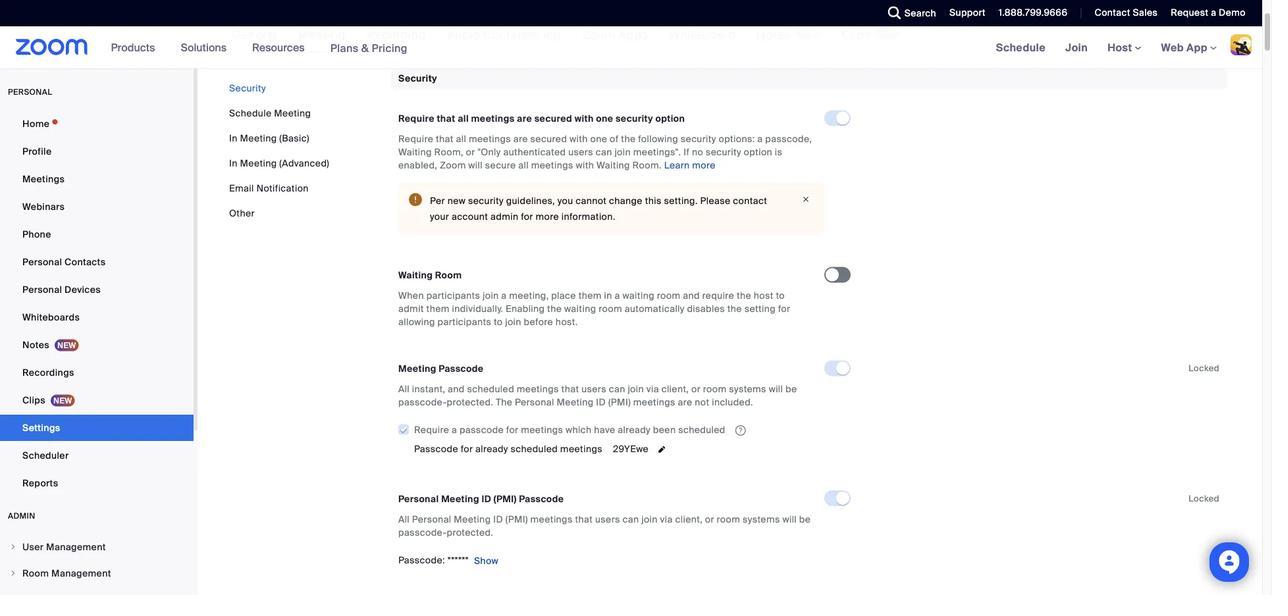 Task type: locate. For each thing, give the bounding box(es) containing it.
or inside the all personal meeting id (pmi) meetings that users can join via client, or room systems will be passcode-protected.
[[705, 514, 715, 526]]

1 vertical spatial waiting
[[565, 303, 597, 315]]

1 vertical spatial scheduled
[[679, 424, 726, 436]]

0 vertical spatial systems
[[729, 383, 767, 396]]

protected. up ******
[[447, 527, 494, 539]]

can
[[596, 146, 612, 158], [609, 383, 626, 396], [623, 514, 639, 526]]

schedule link
[[987, 26, 1056, 69]]

products button
[[111, 26, 161, 69]]

2 vertical spatial scheduled
[[511, 443, 558, 455]]

right image
[[9, 544, 17, 551], [9, 570, 17, 578]]

scheduled down "not"
[[679, 424, 726, 436]]

via inside the all personal meeting id (pmi) meetings that users can join via client, or room systems will be passcode-protected.
[[661, 514, 673, 526]]

(pmi) inside the all personal meeting id (pmi) meetings that users can join via client, or room systems will be passcode-protected.
[[506, 514, 528, 526]]

0 horizontal spatial schedule
[[229, 107, 272, 119]]

all for all personal meeting id (pmi) meetings that users can join via client, or room systems will be passcode-protected.
[[399, 514, 410, 526]]

are for security
[[517, 113, 532, 125]]

0 vertical spatial clips
[[842, 27, 871, 42]]

banner
[[0, 26, 1263, 70]]

2 vertical spatial or
[[705, 514, 715, 526]]

a right options:
[[758, 133, 763, 145]]

secured
[[535, 113, 573, 125], [531, 133, 567, 145]]

passcode down the "instant,"
[[414, 443, 459, 455]]

meeting down schedule meeting link
[[240, 132, 277, 144]]

1 right image from the top
[[9, 544, 17, 551]]

one up of
[[596, 113, 614, 125]]

1 vertical spatial management
[[51, 568, 111, 580]]

will
[[469, 159, 483, 172], [769, 383, 784, 396], [783, 514, 797, 526]]

that inside "require that all meetings are secured with one of the following security options: a passcode, waiting room, or "only authenticated users can join meetings". if no security option is enabled, zoom will secure all meetings with waiting room."
[[436, 133, 454, 145]]

all for require that all meetings are secured with one of the following security options: a passcode, waiting room, or "only authenticated users can join meetings". if no security option is enabled, zoom will secure all meetings with waiting room.
[[456, 133, 467, 145]]

settings link
[[0, 415, 194, 441]]

setting.
[[664, 195, 698, 207]]

1 in from the top
[[229, 132, 238, 144]]

management inside menu item
[[51, 568, 111, 580]]

passcode- down the "instant,"
[[399, 397, 447, 409]]

audio
[[447, 27, 480, 42]]

require a passcode for meetings which have already been scheduled application
[[398, 420, 825, 439]]

a inside "require that all meetings are secured with one of the following security options: a passcode, waiting room, or "only authenticated users can join meetings". if no security option is enabled, zoom will secure all meetings with waiting room."
[[758, 133, 763, 145]]

setting
[[745, 303, 776, 315]]

0 vertical spatial them
[[579, 290, 602, 302]]

2 vertical spatial id
[[494, 514, 503, 526]]

passcode down the passcode for already scheduled meetings
[[519, 493, 564, 505]]

secured inside "require that all meetings are secured with one of the following security options: a passcode, waiting room, or "only authenticated users can join meetings". if no security option is enabled, zoom will secure all meetings with waiting room."
[[531, 133, 567, 145]]

1 vertical spatial be
[[800, 514, 811, 526]]

1 horizontal spatial notes
[[757, 27, 792, 42]]

0 horizontal spatial id
[[482, 493, 492, 505]]

close image
[[799, 193, 814, 205]]

1 horizontal spatial room
[[435, 269, 462, 282]]

can inside the all personal meeting id (pmi) meetings that users can join via client, or room systems will be passcode-protected.
[[623, 514, 639, 526]]

with left of
[[570, 133, 588, 145]]

right image left user
[[9, 544, 17, 551]]

for up the passcode for already scheduled meetings
[[507, 424, 519, 436]]

id down the personal meeting id (pmi) passcode
[[494, 514, 503, 526]]

in up email
[[229, 157, 238, 169]]

or
[[466, 146, 475, 158], [692, 383, 701, 396], [705, 514, 715, 526]]

room inside security element
[[435, 269, 462, 282]]

will inside the all personal meeting id (pmi) meetings that users can join via client, or room systems will be passcode-protected.
[[783, 514, 797, 526]]

&
[[361, 41, 369, 55]]

room up 'individually.'
[[435, 269, 462, 282]]

included.
[[712, 397, 754, 409]]

2 vertical spatial waiting
[[399, 269, 433, 282]]

1 vertical spatial protected.
[[447, 527, 494, 539]]

0 vertical spatial are
[[517, 113, 532, 125]]

the right of
[[622, 133, 636, 145]]

0 vertical spatial notes
[[757, 27, 792, 42]]

meetings
[[22, 173, 65, 185]]

locked for all personal meeting id (pmi) meetings that users can join via client, or room systems will be passcode-protected.
[[1189, 493, 1220, 504]]

passcode- up passcode:
[[399, 527, 447, 539]]

that
[[437, 113, 456, 125], [436, 133, 454, 145], [562, 383, 579, 396], [575, 514, 593, 526]]

management for room management
[[51, 568, 111, 580]]

0 vertical spatial will
[[469, 159, 483, 172]]

require inside application
[[414, 424, 449, 436]]

scheduled up the the
[[467, 383, 515, 396]]

2 in from the top
[[229, 157, 238, 169]]

1 horizontal spatial waiting
[[623, 290, 655, 302]]

instant,
[[412, 383, 446, 396]]

1 horizontal spatial them
[[579, 290, 602, 302]]

all inside the all personal meeting id (pmi) meetings that users can join via client, or room systems will be passcode-protected.
[[399, 514, 410, 526]]

scheduled inside all instant, and scheduled meetings that users can join via client, or room systems will be passcode-protected. the personal meeting id (pmi) meetings are not included.
[[467, 383, 515, 396]]

have
[[594, 424, 616, 436]]

room
[[657, 290, 681, 302], [599, 303, 623, 315], [703, 383, 727, 396], [717, 514, 741, 526]]

please
[[701, 195, 731, 207]]

0 vertical spatial and
[[683, 290, 700, 302]]

in
[[229, 132, 238, 144], [229, 157, 238, 169]]

schedule down 'security' 'link' at the top left of the page
[[229, 107, 272, 119]]

one left of
[[591, 133, 608, 145]]

when
[[399, 290, 424, 302]]

waiting down of
[[597, 159, 630, 172]]

participants down 'individually.'
[[438, 316, 492, 328]]

and
[[683, 290, 700, 302], [448, 383, 465, 396]]

meeting left &
[[298, 27, 346, 42]]

1 vertical spatial to
[[494, 316, 503, 328]]

option left is in the top right of the page
[[744, 146, 773, 158]]

notes link
[[0, 332, 194, 358]]

2 vertical spatial (pmi)
[[506, 514, 528, 526]]

0 vertical spatial waiting
[[623, 290, 655, 302]]

0 horizontal spatial option
[[656, 113, 685, 125]]

them
[[579, 290, 602, 302], [427, 303, 450, 315]]

1 vertical spatial room
[[22, 568, 49, 580]]

zoom left apps
[[583, 27, 616, 42]]

per new security guidelines, you cannot change this setting. please contact your account admin for more information. alert
[[399, 183, 825, 235]]

and up disables
[[683, 290, 700, 302]]

no
[[692, 146, 704, 158]]

1 vertical spatial all
[[399, 514, 410, 526]]

meeting down the personal meeting id (pmi) passcode
[[454, 514, 491, 526]]

0 horizontal spatial waiting
[[565, 303, 597, 315]]

schedule meeting
[[229, 107, 311, 119]]

show
[[474, 555, 499, 567]]

be inside all instant, and scheduled meetings that users can join via client, or room systems will be passcode-protected. the personal meeting id (pmi) meetings are not included.
[[786, 383, 798, 396]]

participants
[[427, 290, 480, 302], [438, 316, 492, 328]]

to down 'individually.'
[[494, 316, 503, 328]]

passcode- inside all instant, and scheduled meetings that users can join via client, or room systems will be passcode-protected. the personal meeting id (pmi) meetings are not included.
[[399, 397, 447, 409]]

waiting up automatically at the bottom of the page
[[623, 290, 655, 302]]

to right host
[[776, 290, 785, 302]]

0 horizontal spatial and
[[448, 383, 465, 396]]

security up of
[[616, 113, 654, 125]]

warning image
[[409, 193, 422, 206]]

zoom inside "require that all meetings are secured with one of the following security options: a passcode, waiting room, or "only authenticated users can join meetings". if no security option is enabled, zoom will secure all meetings with waiting room."
[[440, 159, 466, 172]]

1 horizontal spatial via
[[661, 514, 673, 526]]

all for all instant, and scheduled meetings that users can join via client, or room systems will be passcode-protected. the personal meeting id (pmi) meetings are not included.
[[399, 383, 410, 396]]

0 vertical spatial secured
[[535, 113, 573, 125]]

1 vertical spatial them
[[427, 303, 450, 315]]

already
[[618, 424, 651, 436], [476, 443, 509, 455]]

0 vertical spatial (pmi)
[[609, 397, 631, 409]]

protected. inside all instant, and scheduled meetings that users can join via client, or room systems will be passcode-protected. the personal meeting id (pmi) meetings are not included.
[[447, 397, 494, 409]]

0 vertical spatial all
[[399, 383, 410, 396]]

1 horizontal spatial already
[[618, 424, 651, 436]]

right image inside user management menu item
[[9, 544, 17, 551]]

a up enabling
[[502, 290, 507, 302]]

0 vertical spatial all
[[458, 113, 469, 125]]

schedule inside the schedule link
[[997, 41, 1046, 54]]

meeting up which
[[557, 397, 594, 409]]

1 horizontal spatial id
[[494, 514, 503, 526]]

2 right image from the top
[[9, 570, 17, 578]]

all for require that all meetings are secured with one security option
[[458, 113, 469, 125]]

with up "require that all meetings are secured with one of the following security options: a passcode, waiting room, or "only authenticated users can join meetings". if no security option is enabled, zoom will secure all meetings with waiting room."
[[575, 113, 594, 125]]

id up have
[[596, 397, 606, 409]]

1 vertical spatial and
[[448, 383, 465, 396]]

protected. up "passcode" at the bottom left of page
[[447, 397, 494, 409]]

client, inside the all personal meeting id (pmi) meetings that users can join via client, or room systems will be passcode-protected.
[[676, 514, 703, 526]]

already inside application
[[618, 424, 651, 436]]

automatically
[[625, 303, 685, 315]]

1 horizontal spatial clips
[[842, 27, 871, 42]]

resources button
[[252, 26, 311, 69]]

right image for room management
[[9, 570, 17, 578]]

0 vertical spatial client,
[[662, 383, 689, 396]]

secured for of
[[531, 133, 567, 145]]

1.888.799.9666
[[999, 7, 1068, 19]]

passcode up the "instant,"
[[439, 363, 484, 375]]

right image left room management
[[9, 570, 17, 578]]

for right setting
[[779, 303, 791, 315]]

contact sales link
[[1085, 0, 1162, 26], [1095, 7, 1158, 19]]

1 vertical spatial client,
[[676, 514, 703, 526]]

personal inside the all personal meeting id (pmi) meetings that users can join via client, or room systems will be passcode-protected.
[[412, 514, 452, 526]]

right image for user management
[[9, 544, 17, 551]]

1 vertical spatial all
[[456, 133, 467, 145]]

(pmi) down the passcode for already scheduled meetings
[[494, 493, 517, 505]]

0 vertical spatial or
[[466, 146, 475, 158]]

waiting room
[[399, 269, 462, 282]]

1 vertical spatial with
[[570, 133, 588, 145]]

and inside all instant, and scheduled meetings that users can join via client, or room systems will be passcode-protected. the personal meeting id (pmi) meetings are not included.
[[448, 383, 465, 396]]

personal contacts
[[22, 256, 106, 268]]

waiting up when
[[399, 269, 433, 282]]

0 horizontal spatial them
[[427, 303, 450, 315]]

1 horizontal spatial to
[[776, 290, 785, 302]]

profile picture image
[[1231, 34, 1252, 55]]

join inside all instant, and scheduled meetings that users can join via client, or room systems will be passcode-protected. the personal meeting id (pmi) meetings are not included.
[[628, 383, 644, 396]]

2 passcode- from the top
[[399, 527, 447, 539]]

all left the "instant,"
[[399, 383, 410, 396]]

passcode-
[[399, 397, 447, 409], [399, 527, 447, 539]]

via
[[647, 383, 659, 396], [661, 514, 673, 526]]

menu bar containing security
[[229, 82, 330, 220]]

room inside all instant, and scheduled meetings that users can join via client, or room systems will be passcode-protected. the personal meeting id (pmi) meetings are not included.
[[703, 383, 727, 396]]

require that all meetings are secured with one security option
[[399, 113, 685, 125]]

2 protected. from the top
[[447, 527, 494, 539]]

0 horizontal spatial to
[[494, 316, 503, 328]]

and down 'meeting passcode'
[[448, 383, 465, 396]]

scheduler link
[[0, 443, 194, 469]]

1 vertical spatial schedule
[[229, 107, 272, 119]]

them left in
[[579, 290, 602, 302]]

contact
[[1095, 7, 1131, 19]]

1 vertical spatial id
[[482, 493, 492, 505]]

meeting up (basic)
[[274, 107, 311, 119]]

security down pricing
[[399, 72, 437, 85]]

with up cannot
[[576, 159, 594, 172]]

1 horizontal spatial zoom
[[583, 27, 616, 42]]

0 vertical spatial via
[[647, 383, 659, 396]]

security up schedule meeting
[[229, 82, 266, 94]]

id inside the all personal meeting id (pmi) meetings that users can join via client, or room systems will be passcode-protected.
[[494, 514, 503, 526]]

more down no on the right top of the page
[[693, 159, 716, 172]]

support link
[[940, 0, 989, 26], [950, 7, 986, 19]]

meetings link
[[0, 166, 194, 192]]

require for require that all meetings are secured with one security option
[[399, 113, 435, 125]]

management down user management menu item
[[51, 568, 111, 580]]

waiting up host.
[[565, 303, 597, 315]]

require up enabled,
[[399, 133, 434, 145]]

zoom down room,
[[440, 159, 466, 172]]

2 vertical spatial all
[[519, 159, 529, 172]]

pricing
[[372, 41, 408, 55]]

in down schedule meeting
[[229, 132, 238, 144]]

one inside "require that all meetings are secured with one of the following security options: a passcode, waiting room, or "only authenticated users can join meetings". if no security option is enabled, zoom will secure all meetings with waiting room."
[[591, 133, 608, 145]]

2 vertical spatial require
[[414, 424, 449, 436]]

a inside application
[[452, 424, 457, 436]]

require up room,
[[399, 113, 435, 125]]

before
[[524, 316, 554, 328]]

passcode
[[439, 363, 484, 375], [414, 443, 459, 455], [519, 493, 564, 505]]

1 protected. from the top
[[447, 397, 494, 409]]

0 vertical spatial room
[[435, 269, 462, 282]]

will inside "require that all meetings are secured with one of the following security options: a passcode, waiting room, or "only authenticated users can join meetings". if no security option is enabled, zoom will secure all meetings with waiting room."
[[469, 159, 483, 172]]

meeting inside the all personal meeting id (pmi) meetings that users can join via client, or room systems will be passcode-protected.
[[454, 514, 491, 526]]

1 locked from the top
[[1189, 363, 1220, 374]]

personal for personal devices
[[22, 284, 62, 296]]

1 all from the top
[[399, 383, 410, 396]]

1 vertical spatial one
[[591, 133, 608, 145]]

cannot
[[576, 195, 607, 207]]

2 horizontal spatial or
[[705, 514, 715, 526]]

if
[[684, 146, 690, 158]]

1 vertical spatial via
[[661, 514, 673, 526]]

already down "passcode" at the bottom left of page
[[476, 443, 509, 455]]

in meeting (advanced) link
[[229, 157, 330, 169]]

1 horizontal spatial schedule
[[997, 41, 1046, 54]]

(pmi) inside all instant, and scheduled meetings that users can join via client, or room systems will be passcode-protected. the personal meeting id (pmi) meetings are not included.
[[609, 397, 631, 409]]

0 vertical spatial option
[[656, 113, 685, 125]]

1 horizontal spatial be
[[800, 514, 811, 526]]

1 vertical spatial passcode-
[[399, 527, 447, 539]]

scheduled for all instant, and scheduled meetings that users can join via client, or room systems will be passcode-protected. the personal meeting id (pmi) meetings are not included.
[[467, 383, 515, 396]]

0 vertical spatial to
[[776, 290, 785, 302]]

1.888.799.9666 button up join
[[989, 0, 1072, 26]]

other link
[[229, 207, 255, 219]]

participants up 'individually.'
[[427, 290, 480, 302]]

join link
[[1056, 26, 1098, 69]]

(basic)
[[280, 132, 310, 144]]

0 vertical spatial users
[[569, 146, 594, 158]]

a
[[1212, 7, 1217, 19], [758, 133, 763, 145], [502, 290, 507, 302], [615, 290, 620, 302], [452, 424, 457, 436]]

passcode
[[460, 424, 504, 436]]

schedule
[[997, 41, 1046, 54], [229, 107, 272, 119]]

security inside "per new security guidelines, you cannot change this setting. please contact your account admin for more information."
[[468, 195, 504, 207]]

security up "account"
[[468, 195, 504, 207]]

per
[[430, 195, 445, 207]]

management for user management
[[46, 541, 106, 553]]

option
[[656, 113, 685, 125], [744, 146, 773, 158]]

them up 'allowing'
[[427, 303, 450, 315]]

1 horizontal spatial and
[[683, 290, 700, 302]]

0 horizontal spatial zoom
[[440, 159, 466, 172]]

been
[[653, 424, 676, 436]]

learn more link
[[665, 159, 716, 172]]

require inside "require that all meetings are secured with one of the following security options: a passcode, waiting room, or "only authenticated users can join meetings". if no security option is enabled, zoom will secure all meetings with waiting room."
[[399, 133, 434, 145]]

0 horizontal spatial or
[[466, 146, 475, 158]]

0 vertical spatial id
[[596, 397, 606, 409]]

account
[[452, 211, 488, 223]]

meetings
[[471, 113, 515, 125], [469, 133, 511, 145], [531, 159, 574, 172], [517, 383, 559, 396], [634, 397, 676, 409], [521, 424, 563, 436], [561, 443, 603, 455], [531, 514, 573, 526]]

2 all from the top
[[399, 514, 410, 526]]

room,
[[435, 146, 464, 158]]

1 horizontal spatial option
[[744, 146, 773, 158]]

management inside menu item
[[46, 541, 106, 553]]

personal
[[8, 87, 52, 97]]

waiting up enabled,
[[399, 146, 432, 158]]

whiteboards link
[[0, 304, 194, 331]]

0 vertical spatial protected.
[[447, 397, 494, 409]]

1 passcode- from the top
[[399, 397, 447, 409]]

0 vertical spatial right image
[[9, 544, 17, 551]]

are inside "require that all meetings are secured with one of the following security options: a passcode, waiting room, or "only authenticated users can join meetings". if no security option is enabled, zoom will secure all meetings with waiting room."
[[514, 133, 528, 145]]

0 vertical spatial can
[[596, 146, 612, 158]]

0 vertical spatial be
[[786, 383, 798, 396]]

id
[[596, 397, 606, 409], [482, 493, 492, 505], [494, 514, 503, 526]]

for
[[521, 211, 534, 223], [779, 303, 791, 315], [507, 424, 519, 436], [461, 443, 473, 455]]

1 horizontal spatial or
[[692, 383, 701, 396]]

meeting inside "tabs of my account settings page" tab list
[[298, 27, 346, 42]]

1 vertical spatial users
[[582, 383, 607, 396]]

1 vertical spatial or
[[692, 383, 701, 396]]

solutions button
[[181, 26, 233, 69]]

0 horizontal spatial notes
[[22, 339, 49, 351]]

0 horizontal spatial more
[[536, 211, 559, 223]]

schedule inside menu bar
[[229, 107, 272, 119]]

search button
[[879, 0, 940, 26]]

0 horizontal spatial room
[[22, 568, 49, 580]]

right image inside room management menu item
[[9, 570, 17, 578]]

1 vertical spatial can
[[609, 383, 626, 396]]

with for of
[[570, 133, 588, 145]]

will inside all instant, and scheduled meetings that users can join via client, or room systems will be passcode-protected. the personal meeting id (pmi) meetings are not included.
[[769, 383, 784, 396]]

room inside menu item
[[22, 568, 49, 580]]

change
[[609, 195, 643, 207]]

for down guidelines,
[[521, 211, 534, 223]]

option up following
[[656, 113, 685, 125]]

schedule down the 1.888.799.9666
[[997, 41, 1046, 54]]

room down user
[[22, 568, 49, 580]]

management up room management
[[46, 541, 106, 553]]

2 vertical spatial are
[[678, 397, 693, 409]]

devices
[[65, 284, 101, 296]]

all inside all instant, and scheduled meetings that users can join via client, or room systems will be passcode-protected. the personal meeting id (pmi) meetings are not included.
[[399, 383, 410, 396]]

(pmi) up require a passcode for meetings which have already been scheduled application
[[609, 397, 631, 409]]

2 locked from the top
[[1189, 493, 1220, 504]]

2 vertical spatial users
[[596, 514, 620, 526]]

0 vertical spatial schedule
[[997, 41, 1046, 54]]

all up passcode:
[[399, 514, 410, 526]]

are for of
[[514, 133, 528, 145]]

more down guidelines,
[[536, 211, 559, 223]]

1 vertical spatial secured
[[531, 133, 567, 145]]

meetings inside application
[[521, 424, 563, 436]]

and inside when participants join a meeting, place them in a waiting room and require the host to admit them individually. enabling the waiting room automatically disables the setting for allowing participants to join before host.
[[683, 290, 700, 302]]

(pmi) down the personal meeting id (pmi) passcode
[[506, 514, 528, 526]]

1 vertical spatial in
[[229, 157, 238, 169]]

request a demo link
[[1162, 0, 1263, 26], [1172, 7, 1247, 19]]

menu bar
[[229, 82, 330, 220]]

of
[[610, 133, 619, 145]]

web app
[[1162, 41, 1208, 54]]

a left "passcode" at the bottom left of page
[[452, 424, 457, 436]]

options:
[[719, 133, 755, 145]]

notes inside personal menu menu
[[22, 339, 49, 351]]

scheduled down require a passcode for meetings which have already been scheduled
[[511, 443, 558, 455]]

1 horizontal spatial security
[[399, 72, 437, 85]]

be
[[786, 383, 798, 396], [800, 514, 811, 526]]

require
[[703, 290, 735, 302]]

a right in
[[615, 290, 620, 302]]

id down the passcode for already scheduled meetings
[[482, 493, 492, 505]]

1 vertical spatial right image
[[9, 570, 17, 578]]

1 vertical spatial systems
[[743, 514, 781, 526]]

0 vertical spatial management
[[46, 541, 106, 553]]

0 vertical spatial with
[[575, 113, 594, 125]]

already up 29yewe
[[618, 424, 651, 436]]

user management
[[22, 541, 106, 553]]

0 horizontal spatial via
[[647, 383, 659, 396]]

1 vertical spatial require
[[399, 133, 434, 145]]

plans
[[330, 41, 359, 55]]

notes inside "tabs of my account settings page" tab list
[[757, 27, 792, 42]]

require down the "instant,"
[[414, 424, 449, 436]]

are inside all instant, and scheduled meetings that users can join via client, or room systems will be passcode-protected. the personal meeting id (pmi) meetings are not included.
[[678, 397, 693, 409]]



Task type: vqa. For each thing, say whether or not it's contained in the screenshot.
will inside 'Require that all meetings are secured with one of the following security options: a passcode, Waiting Room, or "Only authenticated users can join meetings". If no security option is enabled, Zoom will secure all meetings with Waiting Room.'
yes



Task type: describe. For each thing, give the bounding box(es) containing it.
personal menu menu
[[0, 111, 194, 498]]

this
[[645, 195, 662, 207]]

room inside the all personal meeting id (pmi) meetings that users can join via client, or room systems will be passcode-protected.
[[717, 514, 741, 526]]

security up no on the right top of the page
[[681, 133, 717, 145]]

learn more
[[665, 159, 716, 172]]

for inside application
[[507, 424, 519, 436]]

1 vertical spatial already
[[476, 443, 509, 455]]

be inside the all personal meeting id (pmi) meetings that users can join via client, or room systems will be passcode-protected.
[[800, 514, 811, 526]]

web
[[1162, 41, 1185, 54]]

place
[[552, 290, 576, 302]]

meeting up ******
[[442, 493, 480, 505]]

phone
[[22, 228, 51, 240]]

users inside "require that all meetings are secured with one of the following security options: a passcode, waiting room, or "only authenticated users can join meetings". if no security option is enabled, zoom will secure all meetings with waiting room."
[[569, 146, 594, 158]]

the inside "require that all meetings are secured with one of the following security options: a passcode, waiting room, or "only authenticated users can join meetings". if no security option is enabled, zoom will secure all meetings with waiting room."
[[622, 133, 636, 145]]

webinars link
[[0, 194, 194, 220]]

user management menu item
[[0, 535, 194, 560]]

option inside "require that all meetings are secured with one of the following security options: a passcode, waiting room, or "only authenticated users can join meetings". if no security option is enabled, zoom will secure all meetings with waiting room."
[[744, 146, 773, 158]]

host
[[1108, 41, 1136, 54]]

enabled,
[[399, 159, 438, 172]]

authenticated
[[504, 146, 566, 158]]

in for in meeting (basic)
[[229, 132, 238, 144]]

zoom inside "tabs of my account settings page" tab list
[[583, 27, 616, 42]]

allowing
[[399, 316, 435, 328]]

scheduled inside application
[[679, 424, 726, 436]]

demo
[[1220, 7, 1247, 19]]

in meeting (advanced)
[[229, 157, 330, 169]]

per new security guidelines, you cannot change this setting. please contact your account admin for more information.
[[430, 195, 768, 223]]

or inside all instant, and scheduled meetings that users can join via client, or room systems will be passcode-protected. the personal meeting id (pmi) meetings are not included.
[[692, 383, 701, 396]]

1 horizontal spatial more
[[693, 159, 716, 172]]

other
[[229, 207, 255, 219]]

passcode- inside the all personal meeting id (pmi) meetings that users can join via client, or room systems will be passcode-protected.
[[399, 527, 447, 539]]

in meeting (basic)
[[229, 132, 310, 144]]

host button
[[1108, 41, 1142, 54]]

one for of
[[591, 133, 608, 145]]

learn more about require a passcode for meetings which have already been scheduled image
[[732, 425, 750, 437]]

join inside the all personal meeting id (pmi) meetings that users can join via client, or room systems will be passcode-protected.
[[642, 514, 658, 526]]

general
[[232, 27, 277, 42]]

users inside all instant, and scheduled meetings that users can join via client, or room systems will be passcode-protected. the personal meeting id (pmi) meetings are not included.
[[582, 383, 607, 396]]

schedule for schedule
[[997, 41, 1046, 54]]

admit
[[399, 303, 424, 315]]

solutions
[[181, 41, 227, 54]]

guidelines,
[[506, 195, 555, 207]]

is
[[775, 146, 783, 158]]

personal meeting id (pmi) passcode
[[399, 493, 564, 505]]

reports
[[22, 477, 58, 490]]

product information navigation
[[101, 26, 418, 70]]

email
[[229, 182, 254, 194]]

security inside menu bar
[[229, 82, 266, 94]]

the
[[496, 397, 513, 409]]

plans & pricing
[[330, 41, 408, 55]]

which
[[566, 424, 592, 436]]

tabs of my account settings page tab list
[[229, 16, 903, 53]]

meeting up the "instant,"
[[399, 363, 437, 375]]

room management menu item
[[0, 561, 194, 586]]

meeting inside all instant, and scheduled meetings that users can join via client, or room systems will be passcode-protected. the personal meeting id (pmi) meetings are not included.
[[557, 397, 594, 409]]

systems inside the all personal meeting id (pmi) meetings that users can join via client, or room systems will be passcode-protected.
[[743, 514, 781, 526]]

in meeting (basic) link
[[229, 132, 310, 144]]

admin menu menu
[[0, 535, 194, 596]]

security element
[[391, 69, 1228, 596]]

app
[[1187, 41, 1208, 54]]

0 vertical spatial waiting
[[399, 146, 432, 158]]

recordings
[[22, 367, 74, 379]]

in for in meeting (advanced)
[[229, 157, 238, 169]]

clips inside "tabs of my account settings page" tab list
[[842, 27, 871, 42]]

secure
[[485, 159, 516, 172]]

webinars
[[22, 201, 65, 213]]

the down place
[[548, 303, 562, 315]]

meetings navigation
[[987, 26, 1263, 70]]

1 vertical spatial (pmi)
[[494, 493, 517, 505]]

id inside all instant, and scheduled meetings that users can join via client, or room systems will be passcode-protected. the personal meeting id (pmi) meetings are not included.
[[596, 397, 606, 409]]

in
[[605, 290, 613, 302]]

personal for personal meeting id (pmi) passcode
[[399, 493, 439, 505]]

scheduled for passcode for already scheduled meetings
[[511, 443, 558, 455]]

or inside "require that all meetings are secured with one of the following security options: a passcode, waiting room, or "only authenticated users can join meetings". if no security option is enabled, zoom will secure all meetings with waiting room."
[[466, 146, 475, 158]]

conferencing
[[483, 27, 561, 42]]

sales
[[1134, 7, 1158, 19]]

personal for personal contacts
[[22, 256, 62, 268]]

email notification
[[229, 182, 309, 194]]

1 vertical spatial passcode
[[414, 443, 459, 455]]

the down require
[[728, 303, 742, 315]]

for inside "per new security guidelines, you cannot change this setting. please contact your account admin for more information."
[[521, 211, 534, 223]]

contacts
[[65, 256, 106, 268]]

admin
[[8, 511, 35, 521]]

secured for security
[[535, 113, 573, 125]]

(advanced)
[[280, 157, 330, 169]]

0 vertical spatial participants
[[427, 290, 480, 302]]

1 vertical spatial waiting
[[597, 159, 630, 172]]

edit password for meetings which have already been scheduled image
[[654, 443, 670, 457]]

support
[[950, 7, 986, 19]]

that inside all instant, and scheduled meetings that users can join via client, or room systems will be passcode-protected. the personal meeting id (pmi) meetings are not included.
[[562, 383, 579, 396]]

email notification link
[[229, 182, 309, 194]]

the left host
[[737, 290, 752, 302]]

0 vertical spatial passcode
[[439, 363, 484, 375]]

you
[[558, 195, 574, 207]]

products
[[111, 41, 155, 54]]

request
[[1172, 7, 1209, 19]]

resources
[[252, 41, 305, 54]]

schedule for schedule meeting
[[229, 107, 272, 119]]

systems inside all instant, and scheduled meetings that users can join via client, or room systems will be passcode-protected. the personal meeting id (pmi) meetings are not included.
[[729, 383, 767, 396]]

2 vertical spatial passcode
[[519, 493, 564, 505]]

settings
[[22, 422, 60, 434]]

zoom logo image
[[16, 39, 88, 55]]

host.
[[556, 316, 578, 328]]

require that all meetings are secured with one of the following security options: a passcode, waiting room, or "only authenticated users can join meetings". if no security option is enabled, zoom will secure all meetings with waiting room.
[[399, 133, 812, 172]]

room management
[[22, 568, 111, 580]]

1.888.799.9666 button up the schedule link
[[999, 7, 1068, 19]]

meetings inside the all personal meeting id (pmi) meetings that users can join via client, or room systems will be passcode-protected.
[[531, 514, 573, 526]]

clips inside personal menu menu
[[22, 394, 45, 406]]

can inside "require that all meetings are secured with one of the following security options: a passcode, waiting room, or "only authenticated users can join meetings". if no security option is enabled, zoom will secure all meetings with waiting room."
[[596, 146, 612, 158]]

home link
[[0, 111, 194, 137]]

passcode for already scheduled meetings
[[414, 443, 603, 455]]

"only
[[478, 146, 501, 158]]

require a passcode for meetings which have already been scheduled
[[414, 424, 726, 436]]

learn
[[665, 159, 690, 172]]

2 vertical spatial with
[[576, 159, 594, 172]]

1 vertical spatial participants
[[438, 316, 492, 328]]

recording
[[367, 27, 426, 42]]

protected. inside the all personal meeting id (pmi) meetings that users can join via client, or room systems will be passcode-protected.
[[447, 527, 494, 539]]

one for security
[[596, 113, 614, 125]]

all personal meeting id (pmi) meetings that users can join via client, or room systems will be passcode-protected.
[[399, 514, 811, 539]]

meeting up 'email notification' link
[[240, 157, 277, 169]]

a left demo
[[1212, 7, 1217, 19]]

all instant, and scheduled meetings that users can join via client, or room systems will be passcode-protected. the personal meeting id (pmi) meetings are not included.
[[399, 383, 798, 409]]

for inside when participants join a meeting, place them in a waiting room and require the host to admit them individually. enabling the waiting room automatically disables the setting for allowing participants to join before host.
[[779, 303, 791, 315]]

users inside the all personal meeting id (pmi) meetings that users can join via client, or room systems will be passcode-protected.
[[596, 514, 620, 526]]

via inside all instant, and scheduled meetings that users can join via client, or room systems will be passcode-protected. the personal meeting id (pmi) meetings are not included.
[[647, 383, 659, 396]]

notification
[[257, 182, 309, 194]]

for down "passcode" at the bottom left of page
[[461, 443, 473, 455]]

that inside the all personal meeting id (pmi) meetings that users can join via client, or room systems will be passcode-protected.
[[575, 514, 593, 526]]

recordings link
[[0, 360, 194, 386]]

meeting,
[[510, 290, 549, 302]]

meeting passcode
[[399, 363, 484, 375]]

personal inside all instant, and scheduled meetings that users can join via client, or room systems will be passcode-protected. the personal meeting id (pmi) meetings are not included.
[[515, 397, 555, 409]]

request a demo
[[1172, 7, 1247, 19]]

join inside "require that all meetings are secured with one of the following security options: a passcode, waiting room, or "only authenticated users can join meetings". if no security option is enabled, zoom will secure all meetings with waiting room."
[[615, 146, 631, 158]]

more inside "per new security guidelines, you cannot change this setting. please contact your account admin for more information."
[[536, 211, 559, 223]]

scheduler
[[22, 450, 69, 462]]

banner containing products
[[0, 26, 1263, 70]]

require for require a passcode for meetings which have already been scheduled
[[414, 424, 449, 436]]

clips link
[[0, 387, 194, 414]]

home
[[22, 118, 50, 130]]

can inside all instant, and scheduled meetings that users can join via client, or room systems will be passcode-protected. the personal meeting id (pmi) meetings are not included.
[[609, 383, 626, 396]]

disables
[[687, 303, 725, 315]]

admin
[[491, 211, 519, 223]]

with for security
[[575, 113, 594, 125]]

client, inside all instant, and scheduled meetings that users can join via client, or room systems will be passcode-protected. the personal meeting id (pmi) meetings are not included.
[[662, 383, 689, 396]]

passcode: ****** show
[[399, 555, 499, 567]]

host
[[754, 290, 774, 302]]

security down options:
[[706, 146, 742, 158]]

contact sales
[[1095, 7, 1158, 19]]

locked for all instant, and scheduled meetings that users can join via client, or room systems will be passcode-protected. the personal meeting id (pmi) meetings are not included.
[[1189, 363, 1220, 374]]

security link
[[229, 82, 266, 94]]

room.
[[633, 159, 662, 172]]

when participants join a meeting, place them in a waiting room and require the host to admit them individually. enabling the waiting room automatically disables the setting for allowing participants to join before host.
[[399, 290, 791, 328]]

personal devices
[[22, 284, 101, 296]]

require for require that all meetings are secured with one of the following security options: a passcode, waiting room, or "only authenticated users can join meetings". if no security option is enabled, zoom will secure all meetings with waiting room.
[[399, 133, 434, 145]]



